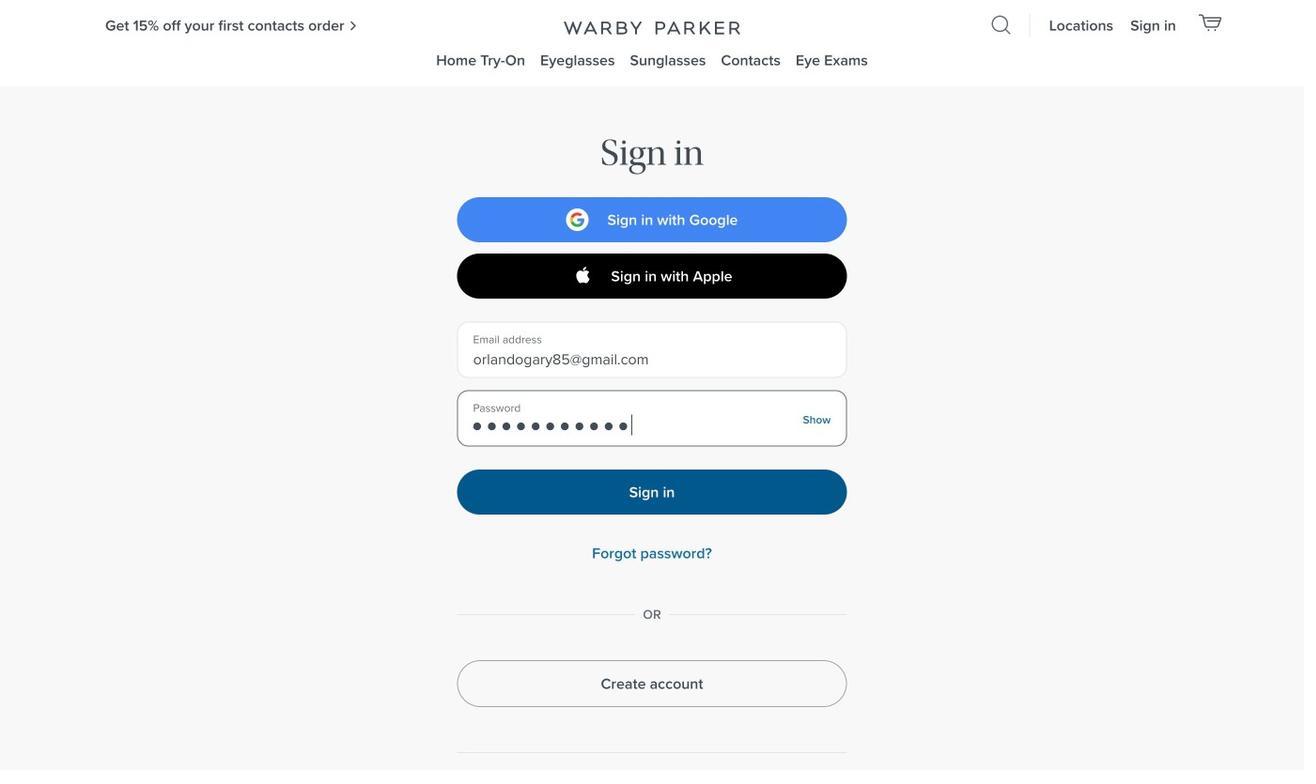 Task type: describe. For each thing, give the bounding box(es) containing it.
warby parker logo image
[[561, 21, 743, 35]]

header search image
[[992, 16, 1012, 35]]



Task type: locate. For each thing, give the bounding box(es) containing it.
navigation element
[[0, 0, 1304, 86]]

cart image
[[1198, 13, 1223, 31]]

Password password field
[[471, 415, 788, 436]]

Email address email field
[[473, 349, 831, 370]]



